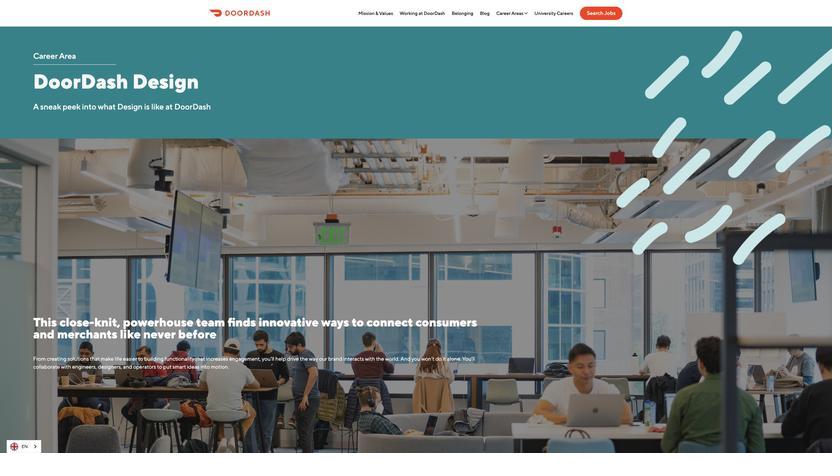 Task type: vqa. For each thing, say whether or not it's contained in the screenshot.
at to the top
yes



Task type: locate. For each thing, give the bounding box(es) containing it.
2 horizontal spatial to
[[352, 315, 364, 329]]

1 horizontal spatial the
[[376, 355, 384, 362]]

and inside this close-knit, powerhouse team finds innovative ways to connect consumers and merchants like never before
[[33, 327, 55, 341]]

0 horizontal spatial that
[[90, 355, 100, 362]]

1 horizontal spatial into
[[201, 363, 210, 370]]

operators
[[133, 363, 156, 370]]

from
[[33, 355, 46, 362]]


[[525, 11, 528, 15]]

0 vertical spatial to
[[352, 315, 364, 329]]

design left is
[[117, 102, 143, 111]]

ideas
[[187, 363, 200, 370]]

like inside this close-knit, powerhouse team finds innovative ways to connect consumers and merchants like never before
[[120, 327, 141, 341]]

1 vertical spatial at
[[166, 102, 173, 111]]

design up is
[[133, 70, 199, 93]]

career
[[497, 10, 511, 16], [33, 51, 58, 60]]

1 vertical spatial like
[[120, 327, 141, 341]]

design
[[133, 70, 199, 93], [117, 102, 143, 111]]

that up ideas in the left bottom of the page
[[195, 355, 205, 362]]

what
[[98, 102, 116, 111]]

that
[[90, 355, 100, 362], [195, 355, 205, 362]]

1 vertical spatial with
[[61, 363, 71, 370]]

1 horizontal spatial to
[[157, 363, 162, 370]]

1 the from the left
[[300, 355, 308, 362]]

mission
[[359, 10, 375, 16]]

to
[[352, 315, 364, 329], [138, 355, 143, 362], [157, 363, 162, 370]]

with down creating
[[61, 363, 71, 370]]

career for career areas 
[[497, 10, 511, 16]]

from creating solutions that make life easier to building functionality that increases engagement, you'll help drive the way our brand interacts with the world. and you won't do it alone. you'll collaborate with engineers, designers, and operators to put smart ideas into motion.
[[33, 355, 475, 370]]

smart
[[173, 363, 186, 370]]

career left areas
[[497, 10, 511, 16]]

doordash inside list
[[424, 10, 445, 16]]

at right working
[[419, 10, 423, 16]]

career left 'area'
[[33, 51, 58, 60]]

at
[[419, 10, 423, 16], [166, 102, 173, 111]]

0 horizontal spatial doordash
[[33, 70, 128, 93]]

university
[[535, 10, 556, 16]]

search
[[587, 10, 604, 16]]

way
[[309, 355, 318, 362]]

blog link
[[480, 10, 490, 16]]

and
[[33, 327, 55, 341], [123, 363, 132, 370]]

to inside this close-knit, powerhouse team finds innovative ways to connect consumers and merchants like never before
[[352, 315, 364, 329]]

working at doordash
[[400, 10, 445, 16]]

to left put
[[157, 363, 162, 370]]

0 vertical spatial at
[[419, 10, 423, 16]]

1 horizontal spatial at
[[419, 10, 423, 16]]

0 horizontal spatial the
[[300, 355, 308, 362]]

mission & values
[[359, 10, 393, 16]]

to up operators
[[138, 355, 143, 362]]

1 horizontal spatial and
[[123, 363, 132, 370]]

english flag image
[[10, 443, 18, 451]]

the left the 'world.'
[[376, 355, 384, 362]]

search jobs
[[587, 10, 616, 16]]

doordash
[[424, 10, 445, 16], [33, 70, 128, 93], [175, 102, 211, 111]]

sneak
[[40, 102, 61, 111]]

0 horizontal spatial like
[[120, 327, 141, 341]]

make
[[101, 355, 114, 362]]

at right is
[[166, 102, 173, 111]]

and
[[401, 355, 411, 362]]

it
[[443, 355, 446, 362]]

belonging
[[452, 10, 474, 16]]

1 horizontal spatial career
[[497, 10, 511, 16]]

a sneak peek into what design is like at doordash
[[33, 102, 211, 111]]

this close-knit, powerhouse team finds innovative ways to connect consumers and merchants like never before
[[33, 315, 477, 341]]

working
[[400, 10, 418, 16]]

with
[[365, 355, 375, 362], [61, 363, 71, 370]]

0 vertical spatial with
[[365, 355, 375, 362]]

area
[[59, 51, 76, 60]]

0 vertical spatial career
[[497, 10, 511, 16]]

innovative
[[259, 315, 319, 329]]

list
[[359, 7, 574, 20]]

career area
[[33, 51, 76, 60]]

0 vertical spatial doordash
[[424, 10, 445, 16]]

like
[[151, 102, 164, 111], [120, 327, 141, 341]]

jobs
[[605, 10, 616, 16]]

put
[[163, 363, 171, 370]]

into right ideas in the left bottom of the page
[[201, 363, 210, 370]]

with right interacts
[[365, 355, 375, 362]]

1 vertical spatial to
[[138, 355, 143, 362]]

into
[[82, 102, 96, 111], [201, 363, 210, 370]]

doordash design
[[33, 70, 199, 93]]

collaborate
[[33, 363, 60, 370]]

0 vertical spatial like
[[151, 102, 164, 111]]

0 vertical spatial into
[[82, 102, 96, 111]]

2 vertical spatial doordash
[[175, 102, 211, 111]]

1 horizontal spatial with
[[365, 355, 375, 362]]

0 horizontal spatial career
[[33, 51, 58, 60]]

0 vertical spatial and
[[33, 327, 55, 341]]

university careers link
[[535, 10, 574, 16]]

merchants
[[57, 327, 117, 341]]

0 horizontal spatial to
[[138, 355, 143, 362]]

&
[[376, 10, 379, 16]]

1 horizontal spatial like
[[151, 102, 164, 111]]

2 horizontal spatial doordash
[[424, 10, 445, 16]]

that left make
[[90, 355, 100, 362]]

values
[[379, 10, 393, 16]]

1 vertical spatial career
[[33, 51, 58, 60]]

list containing mission & values
[[359, 7, 574, 20]]

life
[[115, 355, 122, 362]]

and up from
[[33, 327, 55, 341]]

search jobs link
[[580, 7, 623, 20]]

the
[[300, 355, 308, 362], [376, 355, 384, 362]]

alone.
[[447, 355, 462, 362]]

1 vertical spatial into
[[201, 363, 210, 370]]

like up the easier
[[120, 327, 141, 341]]

before
[[178, 327, 217, 341]]

blog
[[480, 10, 490, 16]]

home image
[[210, 10, 270, 17]]

and down the easier
[[123, 363, 132, 370]]

Language field
[[7, 440, 41, 453]]

2 vertical spatial to
[[157, 363, 162, 370]]

1 horizontal spatial that
[[195, 355, 205, 362]]

into left what
[[82, 102, 96, 111]]

like right is
[[151, 102, 164, 111]]

0 horizontal spatial and
[[33, 327, 55, 341]]

the left way
[[300, 355, 308, 362]]

won't
[[422, 355, 435, 362]]

to right ways
[[352, 315, 364, 329]]

en link
[[7, 441, 41, 453]]

knit,
[[94, 315, 120, 329]]

1 horizontal spatial doordash
[[175, 102, 211, 111]]

1 vertical spatial and
[[123, 363, 132, 370]]



Task type: describe. For each thing, give the bounding box(es) containing it.
world.
[[385, 355, 400, 362]]

close-
[[60, 315, 94, 329]]

ways
[[321, 315, 349, 329]]

2 that from the left
[[195, 355, 205, 362]]

engagement,
[[229, 355, 261, 362]]

1 that from the left
[[90, 355, 100, 362]]

you'll
[[262, 355, 274, 362]]

a
[[33, 102, 39, 111]]

career areas 
[[497, 10, 528, 16]]

designers,
[[98, 363, 122, 370]]

0 vertical spatial design
[[133, 70, 199, 93]]

connect
[[367, 315, 413, 329]]

our
[[319, 355, 327, 362]]

1 vertical spatial design
[[117, 102, 143, 111]]

careers
[[557, 10, 574, 16]]

creating
[[47, 355, 66, 362]]

never
[[143, 327, 176, 341]]

do
[[436, 355, 442, 362]]

easier
[[123, 355, 137, 362]]

team
[[196, 315, 225, 329]]

finds
[[228, 315, 256, 329]]

drive
[[287, 355, 299, 362]]

solutions
[[68, 355, 89, 362]]

career for career area
[[33, 51, 58, 60]]

building
[[144, 355, 164, 362]]

mission & values link
[[359, 10, 393, 16]]

and inside from creating solutions that make life easier to building functionality that increases engagement, you'll help drive the way our brand interacts with the world. and you won't do it alone. you'll collaborate with engineers, designers, and operators to put smart ideas into motion.
[[123, 363, 132, 370]]

brand
[[328, 355, 342, 362]]

help
[[276, 355, 286, 362]]

belonging link
[[452, 10, 474, 16]]

2 the from the left
[[376, 355, 384, 362]]

engineers,
[[72, 363, 97, 370]]

into inside from creating solutions that make life easier to building functionality that increases engagement, you'll help drive the way our brand interacts with the world. and you won't do it alone. you'll collaborate with engineers, designers, and operators to put smart ideas into motion.
[[201, 363, 210, 370]]

peek
[[63, 102, 80, 111]]

you
[[412, 355, 421, 362]]

interacts
[[344, 355, 364, 362]]

university careers
[[535, 10, 574, 16]]

you'll
[[463, 355, 475, 362]]

areas
[[512, 10, 524, 16]]

1 vertical spatial doordash
[[33, 70, 128, 93]]

increases
[[206, 355, 228, 362]]

functionality
[[165, 355, 194, 362]]

motion.
[[211, 363, 229, 370]]

working at doordash link
[[400, 10, 445, 16]]

powerhouse
[[123, 315, 194, 329]]

0 horizontal spatial with
[[61, 363, 71, 370]]

this
[[33, 315, 57, 329]]

consumers
[[416, 315, 477, 329]]

en
[[22, 444, 28, 449]]

0 horizontal spatial into
[[82, 102, 96, 111]]

is
[[144, 102, 150, 111]]

0 horizontal spatial at
[[166, 102, 173, 111]]



